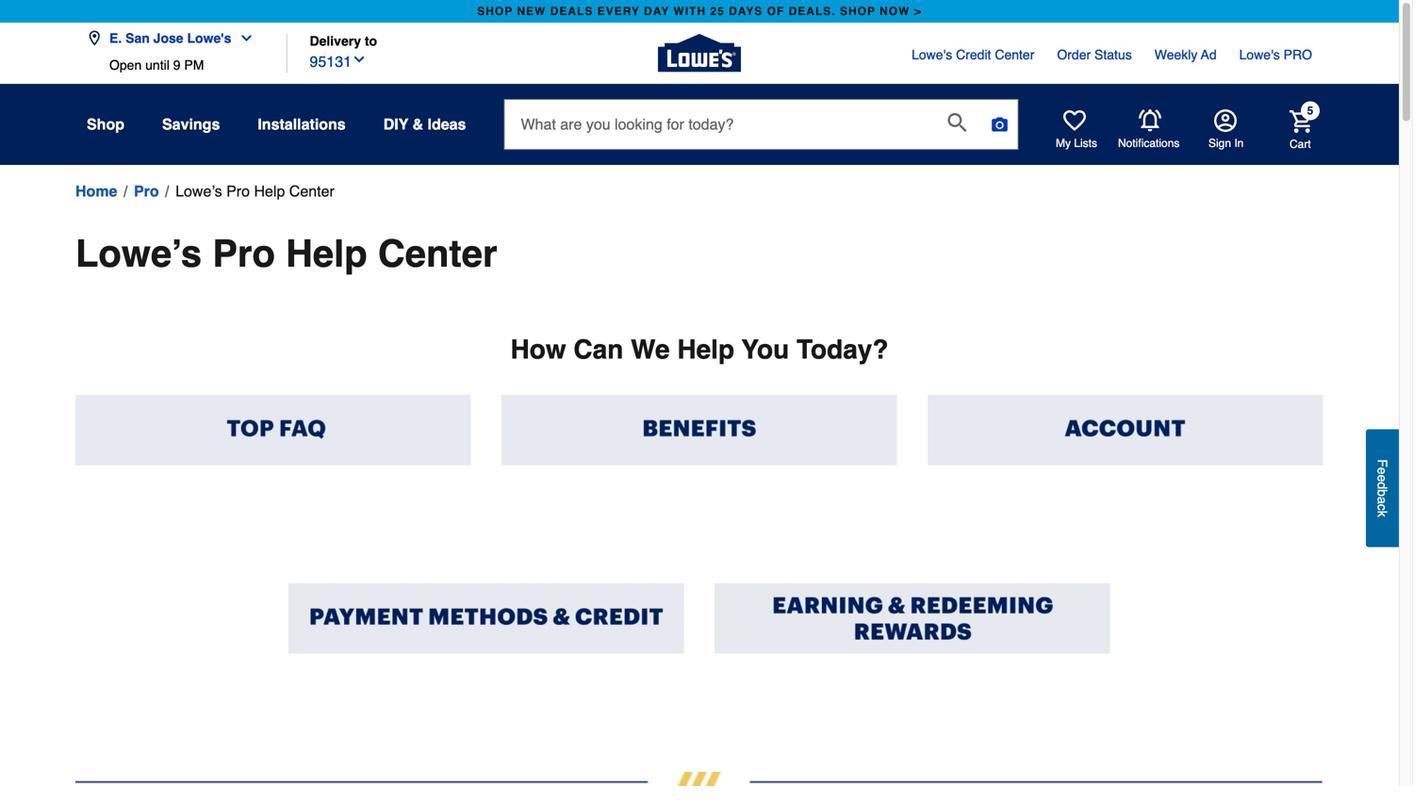 Task type: describe. For each thing, give the bounding box(es) containing it.
now
[[880, 5, 910, 18]]

e. san jose lowe's button
[[87, 19, 262, 58]]

notifications
[[1118, 137, 1180, 150]]

lowe's pro
[[1240, 47, 1313, 62]]

1 e from the top
[[1375, 467, 1390, 475]]

earning and redeeming rewards. image
[[715, 584, 1111, 654]]

lowe's credit center
[[912, 47, 1035, 62]]

in
[[1235, 137, 1244, 150]]

0 vertical spatial lowe's pro help center
[[176, 182, 335, 200]]

pro right pro link
[[226, 182, 250, 200]]

1 shop from the left
[[477, 5, 513, 18]]

5
[[1308, 104, 1314, 117]]

shop new deals every day with 25 days of deals. shop now >
[[477, 5, 922, 18]]

d
[[1375, 482, 1390, 489]]

of
[[767, 5, 785, 18]]

f
[[1375, 459, 1390, 467]]

san
[[126, 31, 150, 46]]

lowe's pro link
[[1240, 45, 1313, 64]]

lowe's home improvement account image
[[1215, 109, 1237, 132]]

sign in
[[1209, 137, 1244, 150]]

credit
[[956, 47, 991, 62]]

my lists link
[[1056, 109, 1098, 151]]

95131 button
[[310, 49, 367, 73]]

savings button
[[162, 107, 220, 141]]

b
[[1375, 489, 1390, 497]]

lowe's home improvement logo image
[[658, 12, 741, 95]]

95131
[[310, 53, 352, 70]]

0 horizontal spatial help
[[254, 182, 285, 200]]

status
[[1095, 47, 1132, 62]]

deals
[[550, 5, 593, 18]]

we
[[631, 335, 670, 365]]

shop new deals every day with 25 days of deals. shop now > link
[[474, 0, 926, 23]]

e. san jose lowe's
[[109, 31, 231, 46]]

chevron down image inside e. san jose lowe's button
[[231, 31, 254, 46]]

top f a q. image
[[75, 395, 471, 466]]

how can we help you today?
[[511, 335, 889, 365]]

installations
[[258, 116, 346, 133]]

9
[[173, 58, 181, 73]]

today?
[[797, 335, 889, 365]]

pro down lowe's pro help center link
[[212, 232, 275, 275]]

pro right home
[[134, 182, 159, 200]]

with
[[674, 5, 706, 18]]

until
[[145, 58, 170, 73]]

sign in button
[[1209, 109, 1244, 151]]

weekly ad link
[[1155, 45, 1217, 64]]

you
[[742, 335, 789, 365]]

home
[[75, 182, 117, 200]]

2 shop from the left
[[840, 5, 876, 18]]

shop
[[87, 116, 124, 133]]

1 vertical spatial help
[[286, 232, 367, 275]]

lowe's home improvement notification center image
[[1139, 109, 1162, 132]]

lowe's for lowe's pro
[[1240, 47, 1280, 62]]

weekly
[[1155, 47, 1198, 62]]

my lists
[[1056, 137, 1098, 150]]

home link
[[75, 180, 117, 203]]

diy & ideas button
[[383, 107, 466, 141]]

delivery to
[[310, 33, 377, 49]]

e.
[[109, 31, 122, 46]]

0 horizontal spatial center
[[289, 182, 335, 200]]

f e e d b a c k button
[[1366, 429, 1399, 547]]

pro
[[1284, 47, 1313, 62]]



Task type: locate. For each thing, give the bounding box(es) containing it.
jose
[[153, 31, 183, 46]]

to
[[365, 33, 377, 49]]

Search Query text field
[[505, 100, 933, 149]]

day
[[644, 5, 670, 18]]

lowe's left credit
[[912, 47, 953, 62]]

lowe's pro help center down lowe's pro help center link
[[75, 232, 497, 275]]

benefits. image
[[502, 395, 898, 466]]

25
[[710, 5, 725, 18]]

payment methods and credit. image
[[289, 584, 685, 654]]

&
[[413, 116, 423, 133]]

chevron down image
[[231, 31, 254, 46], [352, 52, 367, 67]]

how
[[511, 335, 566, 365]]

a
[[1375, 497, 1390, 504]]

pro
[[134, 182, 159, 200], [226, 182, 250, 200], [212, 232, 275, 275]]

chevron down image inside 95131 button
[[352, 52, 367, 67]]

order
[[1057, 47, 1091, 62]]

lists
[[1074, 137, 1098, 150]]

divider. image
[[75, 772, 1324, 786]]

diy
[[383, 116, 409, 133]]

lowe's
[[176, 182, 222, 200], [75, 232, 202, 275]]

open
[[109, 58, 142, 73]]

chevron down image right jose
[[231, 31, 254, 46]]

savings
[[162, 116, 220, 133]]

order status link
[[1057, 45, 1132, 64]]

days
[[729, 5, 763, 18]]

ideas
[[428, 116, 466, 133]]

2 horizontal spatial help
[[677, 335, 735, 365]]

lowe's home improvement lists image
[[1064, 109, 1086, 132]]

f e e d b a c k
[[1375, 459, 1390, 517]]

lowe's
[[187, 31, 231, 46], [912, 47, 953, 62], [1240, 47, 1280, 62]]

1 vertical spatial chevron down image
[[352, 52, 367, 67]]

every
[[598, 5, 640, 18]]

lowe's inside button
[[187, 31, 231, 46]]

lowe's pro help center down installations button
[[176, 182, 335, 200]]

1 vertical spatial lowe's
[[75, 232, 202, 275]]

e up d
[[1375, 467, 1390, 475]]

shop left now
[[840, 5, 876, 18]]

0 vertical spatial help
[[254, 182, 285, 200]]

0 vertical spatial center
[[995, 47, 1035, 62]]

1 horizontal spatial chevron down image
[[352, 52, 367, 67]]

e up b
[[1375, 475, 1390, 482]]

lowe's home improvement cart image
[[1290, 110, 1313, 133]]

open until 9 pm
[[109, 58, 204, 73]]

lowe's right pro link
[[176, 182, 222, 200]]

2 horizontal spatial lowe's
[[1240, 47, 1280, 62]]

center
[[995, 47, 1035, 62], [289, 182, 335, 200], [378, 232, 497, 275]]

1 horizontal spatial lowe's
[[912, 47, 953, 62]]

account. image
[[928, 395, 1324, 466]]

my
[[1056, 137, 1071, 150]]

2 e from the top
[[1375, 475, 1390, 482]]

cart
[[1290, 137, 1311, 151]]

shop left the new
[[477, 5, 513, 18]]

0 horizontal spatial lowe's
[[187, 31, 231, 46]]

2 vertical spatial center
[[378, 232, 497, 275]]

None search field
[[504, 99, 1019, 167]]

1 horizontal spatial help
[[286, 232, 367, 275]]

camera image
[[991, 115, 1009, 134]]

new
[[517, 5, 546, 18]]

lowe's down pro link
[[75, 232, 202, 275]]

0 horizontal spatial shop
[[477, 5, 513, 18]]

lowe's pro help center
[[176, 182, 335, 200], [75, 232, 497, 275]]

lowe's credit center link
[[912, 45, 1035, 64]]

chevron down image down to
[[352, 52, 367, 67]]

help
[[254, 182, 285, 200], [286, 232, 367, 275], [677, 335, 735, 365]]

diy & ideas
[[383, 116, 466, 133]]

pro link
[[134, 180, 159, 203]]

pm
[[184, 58, 204, 73]]

0 vertical spatial lowe's
[[176, 182, 222, 200]]

e
[[1375, 467, 1390, 475], [1375, 475, 1390, 482]]

c
[[1375, 504, 1390, 511]]

sign
[[1209, 137, 1231, 150]]

shop
[[477, 5, 513, 18], [840, 5, 876, 18]]

1 horizontal spatial center
[[378, 232, 497, 275]]

location image
[[87, 31, 102, 46]]

shop button
[[87, 107, 124, 141]]

1 horizontal spatial shop
[[840, 5, 876, 18]]

lowe's left pro
[[1240, 47, 1280, 62]]

search image
[[948, 113, 967, 132]]

lowe's up pm
[[187, 31, 231, 46]]

lowe's pro help center link
[[176, 180, 335, 203]]

installations button
[[258, 107, 346, 141]]

0 vertical spatial chevron down image
[[231, 31, 254, 46]]

>
[[914, 5, 922, 18]]

k
[[1375, 511, 1390, 517]]

delivery
[[310, 33, 361, 49]]

lowe's inside lowe's pro help center link
[[176, 182, 222, 200]]

order status
[[1057, 47, 1132, 62]]

ad
[[1201, 47, 1217, 62]]

2 vertical spatial help
[[677, 335, 735, 365]]

lowe's for lowe's credit center
[[912, 47, 953, 62]]

1 vertical spatial center
[[289, 182, 335, 200]]

deals.
[[789, 5, 836, 18]]

weekly ad
[[1155, 47, 1217, 62]]

2 horizontal spatial center
[[995, 47, 1035, 62]]

can
[[574, 335, 624, 365]]

0 horizontal spatial chevron down image
[[231, 31, 254, 46]]

1 vertical spatial lowe's pro help center
[[75, 232, 497, 275]]



Task type: vqa. For each thing, say whether or not it's contained in the screenshot.
the 'Resources'
no



